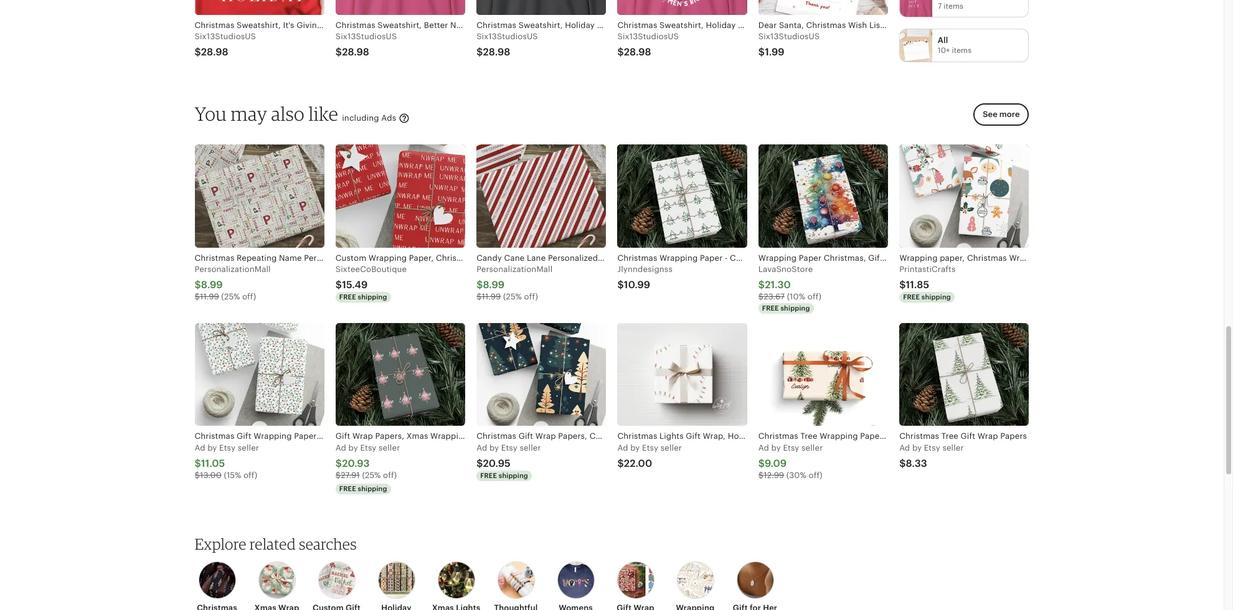 Task type: locate. For each thing, give the bounding box(es) containing it.
a d b y etsy seller $ 22.00
[[618, 443, 682, 470]]

1 d from the left
[[200, 443, 205, 453]]

six13studiosus $ 28.98 down christmas sweatshirt, better not pout sweatshirt for women, unisex sweatshirt, christmas shirt, christmas sweatshirts, gifts for her image
[[336, 32, 397, 58]]

d inside a d b y etsy seller $ 22.00
[[623, 443, 628, 453]]

y up 22.00 in the right bottom of the page
[[636, 443, 640, 453]]

(25% for candy cane lane personalized wrapping paper, custom wrapping paper, christmas wrapping paper, christmas gift wrap, present wrap "image"
[[503, 292, 522, 302]]

2 six13studiosus from the left
[[336, 32, 397, 41]]

2 etsy from the left
[[360, 443, 377, 453]]

4 a from the left
[[618, 443, 623, 453]]

3 28.98 from the left
[[483, 46, 511, 58]]

y up 8.33
[[918, 443, 922, 453]]

a for 11.05
[[195, 443, 200, 453]]

d for 22.00
[[623, 443, 628, 453]]

etsy inside a d b y etsy seller $ 20.93 $ 27.91 (25% off) free shipping
[[360, 443, 377, 453]]

free inside a d b y etsy seller $ 20.95 free shipping
[[481, 472, 497, 480]]

personalizationmall $ 8.99 $ 11.99 (25% off)
[[195, 265, 271, 302], [477, 265, 553, 302]]

seller inside a d b y etsy seller $ 22.00
[[661, 443, 682, 453]]

free down 20.95
[[481, 472, 497, 480]]

20.95
[[483, 458, 511, 470]]

etsy up '9.09' at the bottom right
[[783, 443, 800, 453]]

1.99
[[765, 46, 785, 58]]

(25% inside a d b y etsy seller $ 20.93 $ 27.91 (25% off) free shipping
[[362, 471, 381, 480]]

3 seller from the left
[[520, 443, 541, 453]]

christmas up the jlynndesignss
[[618, 253, 658, 263]]

2 8.99 from the left
[[483, 279, 505, 291]]

y inside a d b y etsy seller $ 20.95 free shipping
[[495, 443, 499, 453]]

1 b from the left
[[208, 443, 213, 453]]

a for 9.09
[[759, 443, 764, 453]]

y for 11.05
[[213, 443, 217, 453]]

1 8.99 from the left
[[201, 279, 223, 291]]

4 six13studiosus $ 28.98 from the left
[[618, 32, 679, 58]]

d inside a d b y etsy seller $ 20.95 free shipping
[[482, 443, 487, 453]]

six13studiosus
[[195, 32, 256, 41], [336, 32, 397, 41], [477, 32, 538, 41], [618, 32, 679, 41], [759, 32, 820, 41]]

etsy up 20.95
[[501, 443, 518, 453]]

0 horizontal spatial 8.99
[[201, 279, 223, 291]]

b inside a d b y etsy seller $ 11.05 $ 13.00 (15% off)
[[208, 443, 213, 453]]

etsy up 11.05
[[219, 443, 236, 453]]

a inside a d b y etsy seller $ 11.05 $ 13.00 (15% off)
[[195, 443, 200, 453]]

six13studiosus for "dear santa, christmas wish list printable, holiday gift checklist, xmas gift organizer, digital christmas planning sheet, downloadable list" image
[[759, 32, 820, 41]]

5 y from the left
[[777, 443, 781, 453]]

2 d from the left
[[341, 443, 346, 453]]

2 seller from the left
[[379, 443, 400, 453]]

1 vertical spatial items
[[952, 46, 972, 55]]

christmas for 10.99
[[618, 253, 658, 263]]

28.98
[[201, 46, 228, 58], [342, 46, 370, 58], [483, 46, 511, 58], [624, 46, 652, 58]]

see
[[983, 110, 998, 119]]

christmas sweatshirt, holiday sweatshirt for women, holiday lights, human rights, unisex sweatshirt,  christmas shirt, xmas sweater image
[[477, 0, 607, 15]]

b up 22.00 in the right bottom of the page
[[631, 443, 636, 453]]

0 vertical spatial items
[[944, 2, 964, 10]]

d
[[200, 443, 205, 453], [341, 443, 346, 453], [482, 443, 487, 453], [623, 443, 628, 453], [764, 443, 770, 453], [905, 443, 911, 453]]

six13studiosus $ 1.99
[[759, 32, 820, 58]]

b up 20.95
[[490, 443, 495, 453]]

b up 20.93
[[349, 443, 354, 453]]

paper
[[700, 253, 723, 263]]

sixteecoboutique $ 15.49 free shipping
[[336, 265, 407, 301]]

six13studiosus down christmas sweatshirt, it's giving holiday sweatshirt for women, unisex sweatshirt, christmas shirt, christmas sweatshirts, gifts for her "image"
[[195, 32, 256, 41]]

10+
[[938, 46, 950, 55]]

3 d from the left
[[482, 443, 487, 453]]

d up 20.95
[[482, 443, 487, 453]]

d for 20.93
[[341, 443, 346, 453]]

1 etsy from the left
[[219, 443, 236, 453]]

2 y from the left
[[354, 443, 358, 453]]

etsy inside a d b y etsy seller $ 9.09 $ 12.99 (30% off)
[[783, 443, 800, 453]]

a
[[195, 443, 200, 453], [336, 443, 341, 453], [477, 443, 482, 453], [618, 443, 623, 453], [759, 443, 764, 453], [900, 443, 905, 453]]

off) inside a d b y etsy seller $ 9.09 $ 12.99 (30% off)
[[809, 471, 823, 480]]

free down 15.49
[[339, 294, 356, 301]]

b up 8.33
[[913, 443, 918, 453]]

4 28.98 from the left
[[624, 46, 652, 58]]

personalizationmall for candy cane lane personalized wrapping paper, custom wrapping paper, christmas wrapping paper, christmas gift wrap, present wrap "image"
[[477, 265, 553, 274]]

free down 23.67
[[763, 305, 779, 312]]

six13studiosus down christmas sweatshirt, holiday sweatshirt for women, christmas lights, womens rights, unisex sweatshirt, xmas sweater, gift for her image
[[618, 32, 679, 41]]

six13studiosus $ 28.98 for christmas sweatshirt, better not pout sweatshirt for women, unisex sweatshirt, christmas shirt, christmas sweatshirts, gifts for her image
[[336, 32, 397, 58]]

custom wrapping paper, christmas wrapping paper, christmas wrapping, christmas decor, minimalist christmas, unwrap me, gift wrap image
[[336, 145, 466, 248]]

2 personalizationmall $ 8.99 $ 11.99 (25% off) from the left
[[477, 265, 553, 302]]

shipping down (10%
[[781, 305, 810, 312]]

d up 22.00 in the right bottom of the page
[[623, 443, 628, 453]]

y up 20.93
[[354, 443, 358, 453]]

1 horizontal spatial 11.99
[[482, 292, 501, 302]]

y inside a d b y etsy seller $ 11.05 $ 13.00 (15% off)
[[213, 443, 217, 453]]

shipping inside a d b y etsy seller $ 20.95 free shipping
[[499, 472, 528, 480]]

see more listings in the christmas sweaters section image
[[900, 0, 933, 17]]

1 horizontal spatial personalizationmall
[[477, 265, 553, 274]]

y up 20.95
[[495, 443, 499, 453]]

1 horizontal spatial personalizationmall $ 8.99 $ 11.99 (25% off)
[[477, 265, 553, 302]]

shipping down 15.49
[[358, 294, 387, 301]]

&
[[796, 253, 802, 263]]

explore related searches
[[195, 535, 357, 554]]

$ inside sixteecoboutique $ 15.49 free shipping
[[336, 279, 342, 291]]

wrapping paper christmas, gift wrap xmas trees, eco friendly colorful satin and matte holiday paper, christmas gift image
[[759, 145, 889, 248]]

seller inside a d b y etsy seller $ 9.09 $ 12.99 (30% off)
[[802, 443, 823, 453]]

$
[[195, 46, 201, 58], [336, 46, 342, 58], [477, 46, 483, 58], [618, 46, 624, 58], [759, 46, 765, 58], [195, 279, 201, 291], [336, 279, 342, 291], [477, 279, 483, 291], [618, 279, 624, 291], [759, 279, 765, 291], [900, 279, 906, 291], [195, 292, 200, 302], [477, 292, 482, 302], [759, 292, 764, 302], [195, 458, 201, 470], [336, 458, 342, 470], [477, 458, 483, 470], [618, 458, 624, 470], [759, 458, 765, 470], [900, 458, 906, 470], [195, 471, 200, 480], [336, 471, 341, 480], [759, 471, 764, 480]]

2 b from the left
[[349, 443, 354, 453]]

2 horizontal spatial (25%
[[503, 292, 522, 302]]

b inside a d b y etsy seller $ 22.00
[[631, 443, 636, 453]]

six13studiosus down christmas sweatshirt, holiday sweatshirt for women, holiday lights, human rights, unisex sweatshirt,  christmas shirt, xmas sweater image
[[477, 32, 538, 41]]

a inside a d b y etsy seller $ 20.93 $ 27.91 (25% off) free shipping
[[336, 443, 341, 453]]

christmas inside 'christmas tree gift wrap papers a d b y etsy seller $ 8.33'
[[900, 432, 940, 441]]

6 seller from the left
[[943, 443, 964, 453]]

personalizationmall
[[195, 265, 271, 274], [477, 265, 553, 274]]

free inside printasticrafts $ 11.85 free shipping
[[904, 294, 920, 301]]

4 six13studiosus from the left
[[618, 32, 679, 41]]

$ inside 'christmas tree gift wrap papers a d b y etsy seller $ 8.33'
[[900, 458, 906, 470]]

y inside a d b y etsy seller $ 20.93 $ 27.91 (25% off) free shipping
[[354, 443, 358, 453]]

off) inside lavasnostore $ 21.30 $ 23.67 (10% off) free shipping
[[808, 292, 822, 302]]

d inside a d b y etsy seller $ 20.93 $ 27.91 (25% off) free shipping
[[341, 443, 346, 453]]

(25%
[[221, 292, 240, 302], [503, 292, 522, 302], [362, 471, 381, 480]]

4 seller from the left
[[661, 443, 682, 453]]

christmas tree gift wrap papers a d b y etsy seller $ 8.33
[[900, 432, 1027, 470]]

3 a from the left
[[477, 443, 482, 453]]

six13studiosus up 1.99
[[759, 32, 820, 41]]

six13studiosus $ 28.98 for christmas sweatshirt, holiday sweatshirt for women, holiday lights, human rights, unisex sweatshirt,  christmas shirt, xmas sweater image
[[477, 32, 538, 58]]

28.98 for christmas sweatshirt, it's giving holiday sweatshirt for women, unisex sweatshirt, christmas shirt, christmas sweatshirts, gifts for her "image"
[[201, 46, 228, 58]]

etsy up 20.93
[[360, 443, 377, 453]]

0 horizontal spatial personalizationmall
[[195, 265, 271, 274]]

a for 20.95
[[477, 443, 482, 453]]

6 b from the left
[[913, 443, 918, 453]]

2 28.98 from the left
[[342, 46, 370, 58]]

1 11.99 from the left
[[200, 292, 219, 302]]

1 six13studiosus $ 28.98 from the left
[[195, 32, 256, 58]]

$ inside a d b y etsy seller $ 22.00
[[618, 458, 624, 470]]

items right 7
[[944, 2, 964, 10]]

six13studiosus for christmas sweatshirt, better not pout sweatshirt for women, unisex sweatshirt, christmas shirt, christmas sweatshirts, gifts for her image
[[336, 32, 397, 41]]

christmas sweatshirt, holiday sweatshirt for women, christmas lights, womens rights, unisex sweatshirt, xmas sweater, gift for her image
[[618, 0, 748, 15]]

shipping down 11.85
[[922, 294, 951, 301]]

personalizationmall for christmas repeating name personalized wrapping paper, custom wrapping paper, christmas wrapping paper, christmas wrapping, christmas decor image
[[195, 265, 271, 274]]

1 y from the left
[[213, 443, 217, 453]]

christmas up 8.33
[[900, 432, 940, 441]]

etsy inside a d b y etsy seller $ 22.00
[[642, 443, 659, 453]]

off) inside a d b y etsy seller $ 11.05 $ 13.00 (15% off)
[[244, 471, 257, 480]]

personalizationmall $ 8.99 $ 11.99 (25% off) for christmas repeating name personalized wrapping paper, custom wrapping paper, christmas wrapping paper, christmas wrapping, christmas decor image
[[195, 265, 271, 302]]

etsy up 22.00 in the right bottom of the page
[[642, 443, 659, 453]]

6 d from the left
[[905, 443, 911, 453]]

dear santa, christmas wish list printable, holiday gift checklist, xmas gift organizer, digital christmas planning sheet, downloadable list image
[[759, 0, 889, 15]]

items right 10+ at the right of the page
[[952, 46, 972, 55]]

2 11.99 from the left
[[482, 292, 501, 302]]

a inside a d b y etsy seller $ 22.00
[[618, 443, 623, 453]]

2 horizontal spatial christmas
[[900, 432, 940, 441]]

christmas
[[618, 253, 658, 263], [730, 253, 770, 263], [900, 432, 940, 441]]

1 a from the left
[[195, 443, 200, 453]]

b up 11.05
[[208, 443, 213, 453]]

0 horizontal spatial christmas
[[618, 253, 658, 263]]

see more listings in the all section image
[[900, 29, 933, 62]]

y for 9.09
[[777, 443, 781, 453]]

$ inside six13studiosus $ 1.99
[[759, 46, 765, 58]]

shipping inside sixteecoboutique $ 15.49 free shipping
[[358, 294, 387, 301]]

lights
[[838, 253, 862, 263]]

shipping
[[358, 294, 387, 301], [922, 294, 951, 301], [781, 305, 810, 312], [499, 472, 528, 480], [358, 485, 387, 493]]

5 b from the left
[[772, 443, 777, 453]]

shipping inside a d b y etsy seller $ 20.93 $ 27.91 (25% off) free shipping
[[358, 485, 387, 493]]

1 personalizationmall from the left
[[195, 265, 271, 274]]

3 y from the left
[[495, 443, 499, 453]]

2 personalizationmall from the left
[[477, 265, 553, 274]]

4 b from the left
[[631, 443, 636, 453]]

4 y from the left
[[636, 443, 640, 453]]

seller
[[238, 443, 259, 453], [379, 443, 400, 453], [520, 443, 541, 453], [661, 443, 682, 453], [802, 443, 823, 453], [943, 443, 964, 453]]

d up 11.05
[[200, 443, 205, 453]]

you may also like including ads
[[195, 102, 399, 125]]

$ inside printasticrafts $ 11.85 free shipping
[[900, 279, 906, 291]]

y
[[213, 443, 217, 453], [354, 443, 358, 453], [495, 443, 499, 453], [636, 443, 640, 453], [777, 443, 781, 453], [918, 443, 922, 453]]

6 y from the left
[[918, 443, 922, 453]]

six13studiosus $ 28.98
[[195, 32, 256, 58], [336, 32, 397, 58], [477, 32, 538, 58], [618, 32, 679, 58]]

see more button
[[974, 103, 1030, 126]]

etsy inside 'christmas tree gift wrap papers a d b y etsy seller $ 8.33'
[[924, 443, 941, 453]]

3 six13studiosus from the left
[[477, 32, 538, 41]]

1 horizontal spatial (25%
[[362, 471, 381, 480]]

see more link
[[970, 103, 1030, 134]]

six13studiosus $ 28.98 down christmas sweatshirt, holiday sweatshirt for women, christmas lights, womens rights, unisex sweatshirt, xmas sweater, gift for her image
[[618, 32, 679, 58]]

free down 11.85
[[904, 294, 920, 301]]

a inside a d b y etsy seller $ 9.09 $ 12.99 (30% off)
[[759, 443, 764, 453]]

b up '9.09' at the bottom right
[[772, 443, 777, 453]]

b
[[208, 443, 213, 453], [349, 443, 354, 453], [490, 443, 495, 453], [631, 443, 636, 453], [772, 443, 777, 453], [913, 443, 918, 453]]

13.00
[[200, 471, 222, 480]]

printasticrafts $ 11.85 free shipping
[[900, 265, 956, 301]]

8.99 for candy cane lane personalized wrapping paper, custom wrapping paper, christmas wrapping paper, christmas gift wrap, present wrap "image"
[[483, 279, 505, 291]]

1 seller from the left
[[238, 443, 259, 453]]

8.99 for christmas repeating name personalized wrapping paper, custom wrapping paper, christmas wrapping paper, christmas wrapping, christmas decor image
[[201, 279, 223, 291]]

11.99 for christmas repeating name personalized wrapping paper, custom wrapping paper, christmas wrapping paper, christmas wrapping, christmas decor image
[[200, 292, 219, 302]]

etsy up 8.33
[[924, 443, 941, 453]]

1 personalizationmall $ 8.99 $ 11.99 (25% off) from the left
[[195, 265, 271, 302]]

free inside a d b y etsy seller $ 20.93 $ 27.91 (25% off) free shipping
[[339, 485, 356, 493]]

like
[[309, 102, 338, 125]]

six13studiosus $ 28.98 down christmas sweatshirt, holiday sweatshirt for women, holiday lights, human rights, unisex sweatshirt,  christmas shirt, xmas sweater image
[[477, 32, 538, 58]]

lavasnostore $ 21.30 $ 23.67 (10% off) free shipping
[[759, 265, 822, 312]]

etsy inside a d b y etsy seller $ 20.95 free shipping
[[501, 443, 518, 453]]

4 etsy from the left
[[642, 443, 659, 453]]

a inside a d b y etsy seller $ 20.95 free shipping
[[477, 443, 482, 453]]

tree
[[942, 432, 959, 441]]

a d b y etsy seller $ 20.95 free shipping
[[477, 443, 541, 480]]

8.99
[[201, 279, 223, 291], [483, 279, 505, 291]]

shipping down '27.91'
[[358, 485, 387, 493]]

0 horizontal spatial personalizationmall $ 8.99 $ 11.99 (25% off)
[[195, 265, 271, 302]]

d up 20.93
[[341, 443, 346, 453]]

free down '27.91'
[[339, 485, 356, 493]]

2 six13studiosus $ 28.98 from the left
[[336, 32, 397, 58]]

seller inside a d b y etsy seller $ 20.95 free shipping
[[520, 443, 541, 453]]

searches
[[299, 535, 357, 554]]

b inside a d b y etsy seller $ 20.95 free shipping
[[490, 443, 495, 453]]

5 a from the left
[[759, 443, 764, 453]]

also
[[271, 102, 305, 125]]

seller for 11.05
[[238, 443, 259, 453]]

seller inside a d b y etsy seller $ 20.93 $ 27.91 (25% off) free shipping
[[379, 443, 400, 453]]

1 horizontal spatial 8.99
[[483, 279, 505, 291]]

shipping down 20.95
[[499, 472, 528, 480]]

y inside a d b y etsy seller $ 22.00
[[636, 443, 640, 453]]

5 seller from the left
[[802, 443, 823, 453]]

5 six13studiosus from the left
[[759, 32, 820, 41]]

shipping inside printasticrafts $ 11.85 free shipping
[[922, 294, 951, 301]]

0 horizontal spatial (25%
[[221, 292, 240, 302]]

b inside a d b y etsy seller $ 9.09 $ 12.99 (30% off)
[[772, 443, 777, 453]]

free
[[339, 294, 356, 301], [904, 294, 920, 301], [763, 305, 779, 312], [481, 472, 497, 480], [339, 485, 356, 493]]

3 etsy from the left
[[501, 443, 518, 453]]

y inside a d b y etsy seller $ 9.09 $ 12.99 (30% off)
[[777, 443, 781, 453]]

y for 20.95
[[495, 443, 499, 453]]

b inside a d b y etsy seller $ 20.93 $ 27.91 (25% off) free shipping
[[349, 443, 354, 453]]

2 a from the left
[[336, 443, 341, 453]]

3 b from the left
[[490, 443, 495, 453]]

4 d from the left
[[623, 443, 628, 453]]

wrapping paper, christmas wrapping paper, gift wrapping paper, minimalistic wrap paper, christmas gift, ecofriendly wrap paper image
[[900, 145, 1030, 248]]

1 28.98 from the left
[[201, 46, 228, 58]]

items
[[944, 2, 964, 10], [952, 46, 972, 55]]

related
[[250, 535, 296, 554]]

0 horizontal spatial 11.99
[[200, 292, 219, 302]]

y up '9.09' at the bottom right
[[777, 443, 781, 453]]

d up 8.33
[[905, 443, 911, 453]]

etsy inside a d b y etsy seller $ 11.05 $ 13.00 (15% off)
[[219, 443, 236, 453]]

christmas right -
[[730, 253, 770, 263]]

6 etsy from the left
[[924, 443, 941, 453]]

1 horizontal spatial christmas
[[730, 253, 770, 263]]

11.99
[[200, 292, 219, 302], [482, 292, 501, 302]]

1 six13studiosus from the left
[[195, 32, 256, 41]]

5 d from the left
[[764, 443, 770, 453]]

d up '9.09' at the bottom right
[[764, 443, 770, 453]]

3 six13studiosus $ 28.98 from the left
[[477, 32, 538, 58]]

seller inside a d b y etsy seller $ 11.05 $ 13.00 (15% off)
[[238, 443, 259, 453]]

off)
[[242, 292, 256, 302], [524, 292, 538, 302], [808, 292, 822, 302], [244, 471, 257, 480], [383, 471, 397, 480], [809, 471, 823, 480]]

d inside a d b y etsy seller $ 11.05 $ 13.00 (15% off)
[[200, 443, 205, 453]]

d inside a d b y etsy seller $ 9.09 $ 12.99 (30% off)
[[764, 443, 770, 453]]

6 a from the left
[[900, 443, 905, 453]]

b for 20.95
[[490, 443, 495, 453]]

six13studiosus $ 28.98 down christmas sweatshirt, it's giving holiday sweatshirt for women, unisex sweatshirt, christmas shirt, christmas sweatshirts, gifts for her "image"
[[195, 32, 256, 58]]

etsy
[[219, 443, 236, 453], [360, 443, 377, 453], [501, 443, 518, 453], [642, 443, 659, 453], [783, 443, 800, 453], [924, 443, 941, 453]]

six13studiosus down christmas sweatshirt, better not pout sweatshirt for women, unisex sweatshirt, christmas shirt, christmas sweatshirts, gifts for her image
[[336, 32, 397, 41]]

b inside 'christmas tree gift wrap papers a d b y etsy seller $ 8.33'
[[913, 443, 918, 453]]

5 etsy from the left
[[783, 443, 800, 453]]

sixteecoboutique
[[336, 265, 407, 274]]

y up 11.05
[[213, 443, 217, 453]]



Task type: vqa. For each thing, say whether or not it's contained in the screenshot.
the y in the "a d b y Etsy seller $ 9.09 $ 12.99 (30% off)"
yes



Task type: describe. For each thing, give the bounding box(es) containing it.
seller for 22.00
[[661, 443, 682, 453]]

ads
[[382, 113, 396, 123]]

printasticrafts
[[900, 265, 956, 274]]

y inside 'christmas tree gift wrap papers a d b y etsy seller $ 8.33'
[[918, 443, 922, 453]]

d for 9.09
[[764, 443, 770, 453]]

27.91
[[341, 471, 360, 480]]

8.33
[[906, 458, 928, 470]]

seller for 9.09
[[802, 443, 823, 453]]

christmas tree gift wrap papers image
[[900, 323, 1030, 426]]

six13studiosus $ 28.98 for christmas sweatshirt, holiday sweatshirt for women, christmas lights, womens rights, unisex sweatshirt, xmas sweater, gift for her image
[[618, 32, 679, 58]]

christmas tree wrapping paper, unique christmas, funny custom gift wrap, personalised gift wrap, gift wrap sheets, holiday wrapping paper image
[[759, 323, 889, 426]]

you
[[195, 102, 227, 125]]

christmas for $
[[900, 432, 940, 441]]

b for 22.00
[[631, 443, 636, 453]]

trees
[[772, 253, 794, 263]]

jlynndesignss
[[618, 265, 673, 274]]

christmas gift wrapping paper lights holiday wrapping paper christmas gift wrapping paper christmas lights paper image
[[195, 323, 325, 426]]

wrapping
[[660, 253, 698, 263]]

a d b y etsy seller $ 9.09 $ 12.99 (30% off)
[[759, 443, 823, 480]]

28.98 for christmas sweatshirt, holiday sweatshirt for women, holiday lights, human rights, unisex sweatshirt,  christmas shirt, xmas sweater image
[[483, 46, 511, 58]]

b for 20.93
[[349, 443, 354, 453]]

lavasnostore
[[759, 265, 813, 274]]

9.09
[[765, 458, 787, 470]]

-
[[725, 253, 728, 263]]

etsy for 9.09
[[783, 443, 800, 453]]

15.49
[[342, 279, 368, 291]]

all 10+ items
[[938, 36, 972, 55]]

items inside the all 10+ items
[[952, 46, 972, 55]]

etsy for 20.95
[[501, 443, 518, 453]]

y for 22.00
[[636, 443, 640, 453]]

28.98 for christmas sweatshirt, holiday sweatshirt for women, christmas lights, womens rights, unisex sweatshirt, xmas sweater, gift for her image
[[624, 46, 652, 58]]

11.05
[[201, 458, 225, 470]]

b for 9.09
[[772, 443, 777, 453]]

(15%
[[224, 471, 241, 480]]

11.99 for candy cane lane personalized wrapping paper, custom wrapping paper, christmas wrapping paper, christmas gift wrap, present wrap "image"
[[482, 292, 501, 302]]

christmas sweatshirt, it's giving holiday sweatshirt for women, unisex sweatshirt, christmas shirt, christmas sweatshirts, gifts for her image
[[195, 0, 325, 15]]

free inside lavasnostore $ 21.30 $ 23.67 (10% off) free shipping
[[763, 305, 779, 312]]

21.30
[[765, 279, 791, 291]]

a for 20.93
[[336, 443, 341, 453]]

including
[[342, 113, 379, 123]]

six13studiosus $ 28.98 for christmas sweatshirt, it's giving holiday sweatshirt for women, unisex sweatshirt, christmas shirt, christmas sweatshirts, gifts for her "image"
[[195, 32, 256, 58]]

a inside 'christmas tree gift wrap papers a d b y etsy seller $ 8.33'
[[900, 443, 905, 453]]

christmas repeating name personalized wrapping paper, custom wrapping paper, christmas wrapping paper, christmas wrapping, christmas decor image
[[195, 145, 325, 248]]

see more
[[983, 110, 1020, 119]]

(25% for christmas repeating name personalized wrapping paper, custom wrapping paper, christmas wrapping paper, christmas wrapping, christmas decor image
[[221, 292, 240, 302]]

a d b y etsy seller $ 20.93 $ 27.91 (25% off) free shipping
[[336, 443, 400, 493]]

7
[[938, 2, 942, 10]]

gift wrap papers, xmas wrapping paper,  custom wrapping paper, christmas presents wrap, decorative christmas paper image
[[336, 323, 466, 426]]

20.93
[[342, 458, 370, 470]]

etsy for 22.00
[[642, 443, 659, 453]]

$ inside christmas wrapping paper - christmas trees & colorful lights jlynndesignss $ 10.99
[[618, 279, 624, 291]]

christmas wrapping paper - christmas trees & colorful lights jlynndesignss $ 10.99
[[618, 253, 862, 291]]

six13studiosus for christmas sweatshirt, holiday sweatshirt for women, christmas lights, womens rights, unisex sweatshirt, xmas sweater, gift for her image
[[618, 32, 679, 41]]

etsy for 11.05
[[219, 443, 236, 453]]

christmas sweatshirt, better not pout sweatshirt for women, unisex sweatshirt, christmas shirt, christmas sweatshirts, gifts for her image
[[336, 0, 466, 15]]

shipping inside lavasnostore $ 21.30 $ 23.67 (10% off) free shipping
[[781, 305, 810, 312]]

colorful
[[804, 253, 836, 263]]

a for 22.00
[[618, 443, 623, 453]]

free inside sixteecoboutique $ 15.49 free shipping
[[339, 294, 356, 301]]

christmas lights gift wrap, holiday wrapping paper, illustrated gift wrap image
[[618, 323, 748, 426]]

wrap
[[978, 432, 999, 441]]

six13studiosus for christmas sweatshirt, holiday sweatshirt for women, holiday lights, human rights, unisex sweatshirt,  christmas shirt, xmas sweater image
[[477, 32, 538, 41]]

christmas wrapping paper - christmas trees & colorful lights image
[[618, 145, 748, 248]]

more
[[1000, 110, 1020, 119]]

12.99
[[764, 471, 785, 480]]

y for 20.93
[[354, 443, 358, 453]]

etsy for 20.93
[[360, 443, 377, 453]]

7 items
[[938, 2, 964, 10]]

(30%
[[787, 471, 807, 480]]

gift
[[961, 432, 976, 441]]

off) inside a d b y etsy seller $ 20.93 $ 27.91 (25% off) free shipping
[[383, 471, 397, 480]]

a d b y etsy seller $ 11.05 $ 13.00 (15% off)
[[195, 443, 259, 480]]

28.98 for christmas sweatshirt, better not pout sweatshirt for women, unisex sweatshirt, christmas shirt, christmas sweatshirts, gifts for her image
[[342, 46, 370, 58]]

seller inside 'christmas tree gift wrap papers a d b y etsy seller $ 8.33'
[[943, 443, 964, 453]]

b for 11.05
[[208, 443, 213, 453]]

(10%
[[787, 292, 806, 302]]

six13studiosus for christmas sweatshirt, it's giving holiday sweatshirt for women, unisex sweatshirt, christmas shirt, christmas sweatshirts, gifts for her "image"
[[195, 32, 256, 41]]

explore
[[195, 535, 247, 554]]

11.85
[[906, 279, 930, 291]]

$ inside a d b y etsy seller $ 20.95 free shipping
[[477, 458, 483, 470]]

seller for 20.93
[[379, 443, 400, 453]]

23.67
[[764, 292, 785, 302]]

may
[[231, 102, 267, 125]]

candy cane lane personalized wrapping paper, custom wrapping paper, christmas wrapping paper, christmas gift wrap, present wrap image
[[477, 145, 607, 248]]

22.00
[[624, 458, 653, 470]]

d for 11.05
[[200, 443, 205, 453]]

d for 20.95
[[482, 443, 487, 453]]

d inside 'christmas tree gift wrap papers a d b y etsy seller $ 8.33'
[[905, 443, 911, 453]]

christmas gift wrap papers, christmas tree wrapping paper, gift wrap paper for christmas presents, christmas pattern wrapping paper image
[[477, 323, 607, 426]]

all
[[938, 36, 949, 45]]

10.99
[[624, 279, 651, 291]]

explore related searches region
[[187, 535, 1037, 611]]

personalizationmall $ 8.99 $ 11.99 (25% off) for candy cane lane personalized wrapping paper, custom wrapping paper, christmas wrapping paper, christmas gift wrap, present wrap "image"
[[477, 265, 553, 302]]

seller for 20.95
[[520, 443, 541, 453]]

papers
[[1001, 432, 1027, 441]]



